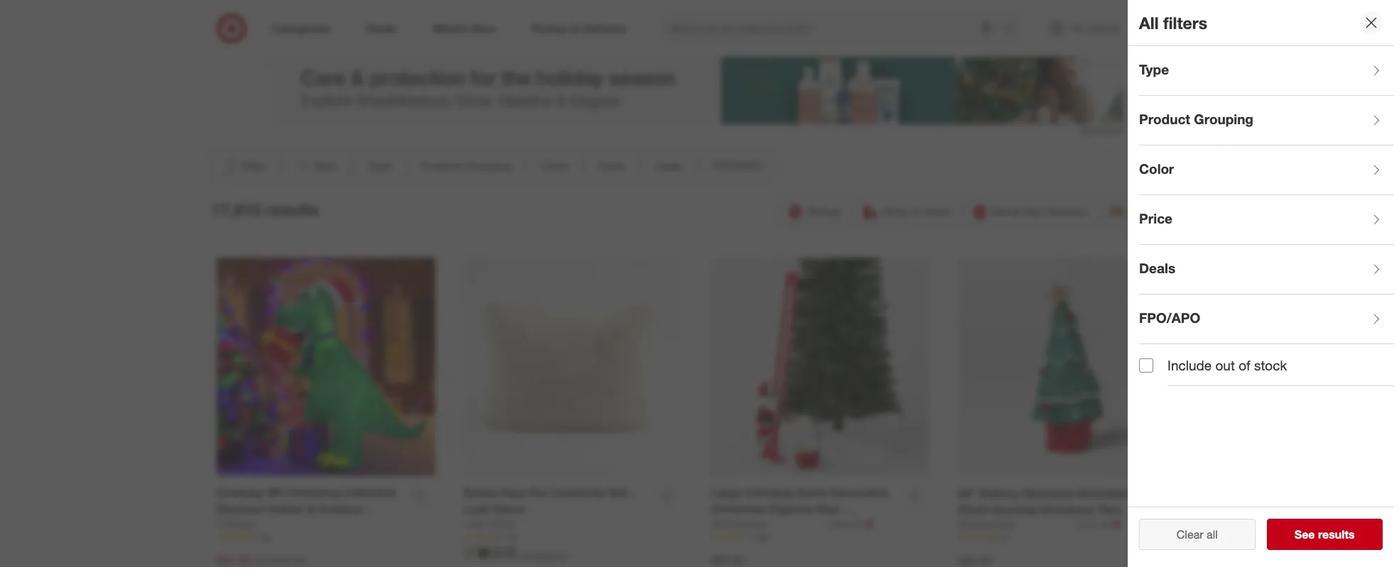 Task type: describe. For each thing, give the bounding box(es) containing it.
1 vertical spatial type
[[367, 159, 391, 173]]

1 vertical spatial product grouping
[[421, 159, 511, 173]]

type inside all filters dialog
[[1139, 61, 1169, 77]]

6
[[1002, 533, 1007, 544]]

outdoor
[[318, 502, 362, 516]]

¬ for -
[[865, 517, 874, 532]]

dinosaur
[[217, 502, 266, 516]]

same
[[991, 204, 1021, 219]]

sort button
[[283, 150, 349, 182]]

deals button inside all filters dialog
[[1139, 245, 1394, 295]]

in
[[913, 204, 921, 219]]

store
[[925, 204, 950, 219]]

costway 6ft christmas inflatable dinosaur indoor & outdoor christmas decoration
[[217, 486, 396, 532]]

large
[[711, 486, 742, 500]]

sculpture
[[958, 519, 1010, 533]]

0 horizontal spatial fpo/apo
[[713, 159, 762, 173]]

comforter
[[551, 486, 607, 500]]

wondershop link for wondershop™
[[711, 517, 827, 532]]

price button inside all filters dialog
[[1139, 195, 1394, 245]]

emma
[[464, 486, 498, 500]]

same day delivery button
[[965, 196, 1097, 227]]

indoor
[[269, 502, 304, 516]]

filter button
[[211, 150, 277, 182]]

52 link
[[464, 532, 683, 544]]

at for -
[[853, 518, 862, 530]]

only at ¬ for tree
[[1078, 518, 1121, 532]]

0 horizontal spatial color
[[541, 159, 569, 173]]

decoration
[[275, 518, 335, 532]]

20"
[[958, 486, 976, 501]]

wondershop™ inside 20" battery operated animated plush dancing christmas tree sculpture - wondershop™ green
[[1021, 519, 1096, 533]]

lush inside emma faux fur comforter set - lush décor
[[464, 502, 490, 516]]

63
[[261, 532, 270, 543]]

results for see results
[[1318, 528, 1355, 542]]

$65.00
[[711, 553, 745, 567]]

include out of stock
[[1168, 357, 1287, 374]]

pickup button
[[781, 196, 851, 227]]

20" battery operated animated plush dancing christmas tree sculpture - wondershop™ green link
[[958, 486, 1144, 533]]

6 link
[[958, 532, 1178, 545]]

0 horizontal spatial deals button
[[642, 150, 695, 182]]

clear all button
[[1139, 519, 1256, 551]]

0 vertical spatial fpo/apo button
[[701, 150, 774, 182]]

all
[[1139, 13, 1159, 32]]

costway link
[[217, 517, 255, 532]]

see
[[1295, 528, 1315, 542]]

0 horizontal spatial product
[[421, 159, 461, 173]]

sponsored
[[1081, 125, 1123, 135]]

faux
[[501, 486, 527, 500]]

only for red
[[830, 518, 851, 530]]

fur
[[530, 486, 548, 500]]

set
[[610, 486, 628, 500]]

- inside 20" battery operated animated plush dancing christmas tree sculpture - wondershop™ green
[[1014, 519, 1018, 533]]

filter
[[242, 159, 267, 173]]

costway for costway 6ft christmas inflatable dinosaur indoor & outdoor christmas decoration
[[217, 486, 264, 500]]

17,915 results
[[211, 200, 319, 220]]

63 link
[[217, 532, 435, 544]]

see results button
[[1267, 519, 1383, 551]]

inflatable
[[346, 486, 396, 500]]

1 vertical spatial product grouping button
[[409, 150, 523, 182]]

emma faux fur comforter set - lush décor
[[464, 486, 636, 516]]

christmas inside 20" battery operated animated plush dancing christmas tree sculpture - wondershop™ green
[[1040, 503, 1095, 517]]

17,915
[[211, 200, 261, 220]]

52
[[508, 532, 517, 543]]

christmas down dinosaur
[[217, 518, 272, 532]]

What can we help you find? suggestions appear below search field
[[661, 13, 1007, 44]]

wondershop link for sculpture
[[958, 518, 1075, 532]]

red
[[817, 502, 839, 516]]

battery
[[979, 486, 1019, 501]]

climbing
[[745, 486, 793, 500]]

color inside all filters dialog
[[1139, 160, 1174, 177]]

sort
[[315, 159, 337, 173]]

day
[[1024, 204, 1044, 219]]

0 horizontal spatial price button
[[587, 150, 637, 182]]

tree
[[1098, 503, 1121, 517]]

clear all
[[1177, 528, 1218, 542]]

christmas up &
[[287, 486, 343, 500]]

grouping inside all filters dialog
[[1194, 111, 1254, 127]]

1 vertical spatial fpo/apo button
[[1139, 295, 1394, 345]]

product inside all filters dialog
[[1139, 111, 1191, 127]]

operated
[[1023, 486, 1073, 501]]

out
[[1216, 357, 1235, 374]]

animated
[[1077, 486, 1128, 501]]



Task type: locate. For each thing, give the bounding box(es) containing it.
1 horizontal spatial price button
[[1139, 195, 1394, 245]]

emma faux fur comforter set - lush décor image
[[464, 258, 683, 477], [464, 258, 683, 477]]

0 horizontal spatial wondershop
[[711, 518, 768, 530]]

$55.99
[[217, 553, 251, 567]]

large climbing santa decorative christmas figurine red - wondershop™ image
[[711, 258, 930, 477], [711, 258, 930, 477]]

¬ down decorative
[[865, 517, 874, 532]]

search button
[[997, 13, 1031, 47]]

price inside all filters dialog
[[1139, 210, 1173, 226]]

lush
[[464, 502, 490, 516], [464, 518, 485, 530]]

1 horizontal spatial color button
[[1139, 146, 1394, 195]]

costway 6ft christmas inflatable dinosaur indoor & outdoor christmas decoration link
[[217, 485, 402, 532]]

results inside button
[[1318, 528, 1355, 542]]

christmas down operated
[[1040, 503, 1095, 517]]

stock
[[1254, 357, 1287, 374]]

- inside large climbing santa decorative christmas figurine red - wondershop™
[[842, 502, 846, 516]]

1 horizontal spatial results
[[1318, 528, 1355, 542]]

- right set
[[631, 486, 636, 500]]

2 horizontal spatial -
[[1014, 519, 1018, 533]]

deals button
[[642, 150, 695, 182], [1139, 245, 1394, 295]]

see results
[[1295, 528, 1355, 542]]

0 vertical spatial product grouping
[[1139, 111, 1254, 127]]

0 horizontal spatial only
[[830, 518, 851, 530]]

at down decorative
[[853, 518, 862, 530]]

1 horizontal spatial -
[[842, 502, 846, 516]]

$159.99
[[271, 554, 306, 567]]

0 horizontal spatial wondershop link
[[711, 517, 827, 532]]

fpo/apo button
[[701, 150, 774, 182], [1139, 295, 1394, 345]]

1 horizontal spatial fpo/apo
[[1139, 309, 1201, 326]]

wondershop™ down operated
[[1021, 519, 1096, 533]]

1 horizontal spatial deals
[[1139, 260, 1176, 276]]

lush decor
[[464, 518, 515, 530]]

0 vertical spatial deals
[[654, 159, 683, 173]]

decor
[[488, 518, 515, 530]]

0 horizontal spatial results
[[266, 200, 319, 220]]

1 horizontal spatial product grouping button
[[1139, 96, 1394, 146]]

1 horizontal spatial product grouping
[[1139, 111, 1254, 127]]

large climbing santa decorative christmas figurine red - wondershop™
[[711, 486, 889, 532]]

0 vertical spatial product
[[1139, 111, 1191, 127]]

only
[[830, 518, 851, 530], [1078, 519, 1098, 531]]

1 vertical spatial product
[[421, 159, 461, 173]]

large climbing santa decorative christmas figurine red - wondershop™ link
[[711, 485, 897, 532]]

reg
[[253, 554, 268, 567]]

0 vertical spatial price
[[599, 159, 625, 173]]

1 vertical spatial -
[[842, 502, 846, 516]]

only at ¬ for -
[[830, 517, 874, 532]]

advertisement region
[[271, 53, 1123, 124]]

at down tree
[[1101, 519, 1109, 531]]

results for 17,915 results
[[266, 200, 319, 220]]

type
[[1139, 61, 1169, 77], [367, 159, 391, 173]]

shipping button
[[1103, 196, 1183, 227]]

$55.99 reg $159.99
[[217, 553, 306, 567]]

price button
[[587, 150, 637, 182], [1139, 195, 1394, 245]]

at
[[853, 518, 862, 530], [1101, 519, 1109, 531]]

lush inside lush decor link
[[464, 518, 485, 530]]

- inside emma faux fur comforter set - lush décor
[[631, 486, 636, 500]]

0 horizontal spatial product grouping button
[[409, 150, 523, 182]]

wondershop link up '262'
[[711, 517, 827, 532]]

0 vertical spatial -
[[631, 486, 636, 500]]

all filters
[[1139, 13, 1208, 32]]

only at ¬
[[830, 517, 874, 532], [1078, 518, 1121, 532]]

costway 6ft christmas inflatable dinosaur indoor & outdoor christmas decoration image
[[217, 258, 435, 477], [217, 258, 435, 477]]

include
[[1168, 357, 1212, 374]]

shop
[[882, 204, 909, 219]]

decorative
[[831, 486, 889, 500]]

type button
[[1139, 46, 1394, 96], [355, 150, 403, 182]]

shipping
[[1129, 204, 1174, 219]]

product grouping inside all filters dialog
[[1139, 111, 1254, 127]]

all
[[1207, 528, 1218, 542]]

emma faux fur comforter set - lush décor link
[[464, 485, 649, 517]]

wondershop™
[[711, 518, 785, 532], [1021, 519, 1096, 533]]

Include out of stock checkbox
[[1139, 358, 1154, 373]]

delivery
[[1047, 204, 1088, 219]]

type down all
[[1139, 61, 1169, 77]]

1 horizontal spatial grouping
[[1194, 111, 1254, 127]]

6ft
[[267, 486, 284, 500]]

¬ down tree
[[1112, 518, 1121, 532]]

¬
[[865, 517, 874, 532], [1112, 518, 1121, 532]]

christmas inside large climbing santa decorative christmas figurine red - wondershop™
[[711, 502, 767, 516]]

wondershop link
[[711, 517, 827, 532], [958, 518, 1075, 532]]

dancing
[[992, 503, 1036, 517]]

all filters dialog
[[1128, 0, 1394, 568]]

0 vertical spatial type button
[[1139, 46, 1394, 96]]

wondershop for christmas
[[711, 518, 768, 530]]

1 horizontal spatial type button
[[1139, 46, 1394, 96]]

0 vertical spatial costway
[[217, 486, 264, 500]]

1 vertical spatial type button
[[355, 150, 403, 182]]

1 horizontal spatial wondershop link
[[958, 518, 1075, 532]]

1 vertical spatial grouping
[[464, 159, 511, 173]]

- right the red
[[842, 502, 846, 516]]

0 horizontal spatial type button
[[355, 150, 403, 182]]

décor
[[493, 502, 526, 516]]

same day delivery
[[991, 204, 1088, 219]]

0 horizontal spatial color button
[[529, 150, 581, 182]]

results right see
[[1318, 528, 1355, 542]]

wondershop for plush
[[958, 519, 1015, 531]]

at for tree
[[1101, 519, 1109, 531]]

clear
[[1177, 528, 1204, 542]]

0 vertical spatial price button
[[587, 150, 637, 182]]

fpo/apo
[[713, 159, 762, 173], [1139, 309, 1201, 326]]

1 vertical spatial deals
[[1139, 260, 1176, 276]]

1 costway from the top
[[217, 486, 264, 500]]

product grouping button
[[1139, 96, 1394, 146], [409, 150, 523, 182]]

type right sort
[[367, 159, 391, 173]]

0 horizontal spatial -
[[631, 486, 636, 500]]

search
[[997, 22, 1031, 37]]

only down the red
[[830, 518, 851, 530]]

1 horizontal spatial fpo/apo button
[[1139, 295, 1394, 345]]

costway inside costway 6ft christmas inflatable dinosaur indoor & outdoor christmas decoration
[[217, 486, 264, 500]]

1 horizontal spatial color
[[1139, 160, 1174, 177]]

0 horizontal spatial product grouping
[[421, 159, 511, 173]]

color
[[541, 159, 569, 173], [1139, 160, 1174, 177]]

wondershop link down "dancing"
[[958, 518, 1075, 532]]

1 horizontal spatial only at ¬
[[1078, 518, 1121, 532]]

only at ¬ down tree
[[1078, 518, 1121, 532]]

0 horizontal spatial wondershop™
[[711, 518, 785, 532]]

deals inside all filters dialog
[[1139, 260, 1176, 276]]

-
[[631, 486, 636, 500], [842, 502, 846, 516], [1014, 519, 1018, 533]]

0 vertical spatial fpo/apo
[[713, 159, 762, 173]]

1 horizontal spatial at
[[1101, 519, 1109, 531]]

1 lush from the top
[[464, 502, 490, 516]]

0 horizontal spatial only at ¬
[[830, 517, 874, 532]]

0 horizontal spatial price
[[599, 159, 625, 173]]

results down "sort" button
[[266, 200, 319, 220]]

0 horizontal spatial grouping
[[464, 159, 511, 173]]

0 vertical spatial type
[[1139, 61, 1169, 77]]

wondershop™ inside large climbing santa decorative christmas figurine red - wondershop™
[[711, 518, 785, 532]]

wondershop up '262'
[[711, 518, 768, 530]]

2 vertical spatial -
[[1014, 519, 1018, 533]]

0 horizontal spatial fpo/apo button
[[701, 150, 774, 182]]

wondershop
[[711, 518, 768, 530], [958, 519, 1015, 531]]

1 horizontal spatial type
[[1139, 61, 1169, 77]]

1 horizontal spatial wondershop
[[958, 519, 1015, 531]]

1 horizontal spatial wondershop™
[[1021, 519, 1096, 533]]

lush down emma
[[464, 502, 490, 516]]

lush left decor on the left of page
[[464, 518, 485, 530]]

fpo/apo inside all filters dialog
[[1139, 309, 1201, 326]]

1 horizontal spatial price
[[1139, 210, 1173, 226]]

262 link
[[711, 532, 930, 544]]

only at ¬ down the red
[[830, 517, 874, 532]]

wondershop down the plush
[[958, 519, 1015, 531]]

of
[[1239, 357, 1251, 374]]

1 vertical spatial fpo/apo
[[1139, 309, 1201, 326]]

wondershop™ down climbing at bottom
[[711, 518, 785, 532]]

0 horizontal spatial ¬
[[865, 517, 874, 532]]

0 vertical spatial deals button
[[642, 150, 695, 182]]

pickup
[[807, 204, 841, 219]]

color button inside all filters dialog
[[1139, 146, 1394, 195]]

christmas down large
[[711, 502, 767, 516]]

shop in store
[[882, 204, 950, 219]]

filters
[[1164, 13, 1208, 32]]

product
[[1139, 111, 1191, 127], [421, 159, 461, 173]]

0 vertical spatial lush
[[464, 502, 490, 516]]

0 vertical spatial product grouping button
[[1139, 96, 1394, 146]]

costway down dinosaur
[[217, 518, 255, 530]]

shop in store button
[[856, 196, 959, 227]]

green
[[1099, 519, 1132, 533]]

262
[[755, 532, 769, 543]]

1 vertical spatial deals button
[[1139, 245, 1394, 295]]

christmas
[[287, 486, 343, 500], [711, 502, 767, 516], [1040, 503, 1095, 517], [217, 518, 272, 532]]

figurine
[[770, 502, 814, 516]]

1 horizontal spatial ¬
[[1112, 518, 1121, 532]]

0 vertical spatial grouping
[[1194, 111, 1254, 127]]

1 vertical spatial price button
[[1139, 195, 1394, 245]]

grouping
[[1194, 111, 1254, 127], [464, 159, 511, 173]]

¬ for tree
[[1112, 518, 1121, 532]]

costway for costway
[[217, 518, 255, 530]]

0 horizontal spatial at
[[853, 518, 862, 530]]

1 vertical spatial costway
[[217, 518, 255, 530]]

costway up dinosaur
[[217, 486, 264, 500]]

1 vertical spatial price
[[1139, 210, 1173, 226]]

0 horizontal spatial deals
[[654, 159, 683, 173]]

20" battery operated animated plush dancing christmas tree sculpture - wondershop™ green image
[[958, 258, 1178, 478], [958, 258, 1178, 478]]

only for christmas
[[1078, 519, 1098, 531]]

1 vertical spatial lush
[[464, 518, 485, 530]]

santa
[[796, 486, 828, 500]]

1 horizontal spatial product
[[1139, 111, 1191, 127]]

- down "dancing"
[[1014, 519, 1018, 533]]

1 vertical spatial results
[[1318, 528, 1355, 542]]

1 horizontal spatial only
[[1078, 519, 1098, 531]]

0 vertical spatial results
[[266, 200, 319, 220]]

1 horizontal spatial deals button
[[1139, 245, 1394, 295]]

lush decor link
[[464, 517, 515, 532]]

&
[[307, 502, 315, 516]]

2 lush from the top
[[464, 518, 485, 530]]

20" battery operated animated plush dancing christmas tree sculpture - wondershop™ green
[[958, 486, 1132, 533]]

plush
[[958, 503, 988, 517]]

2 costway from the top
[[217, 518, 255, 530]]

0 horizontal spatial type
[[367, 159, 391, 173]]

only up 6 link
[[1078, 519, 1098, 531]]

product grouping
[[1139, 111, 1254, 127], [421, 159, 511, 173]]

deals
[[654, 159, 683, 173], [1139, 260, 1176, 276]]



Task type: vqa. For each thing, say whether or not it's contained in the screenshot.
Wondershop to the left
yes



